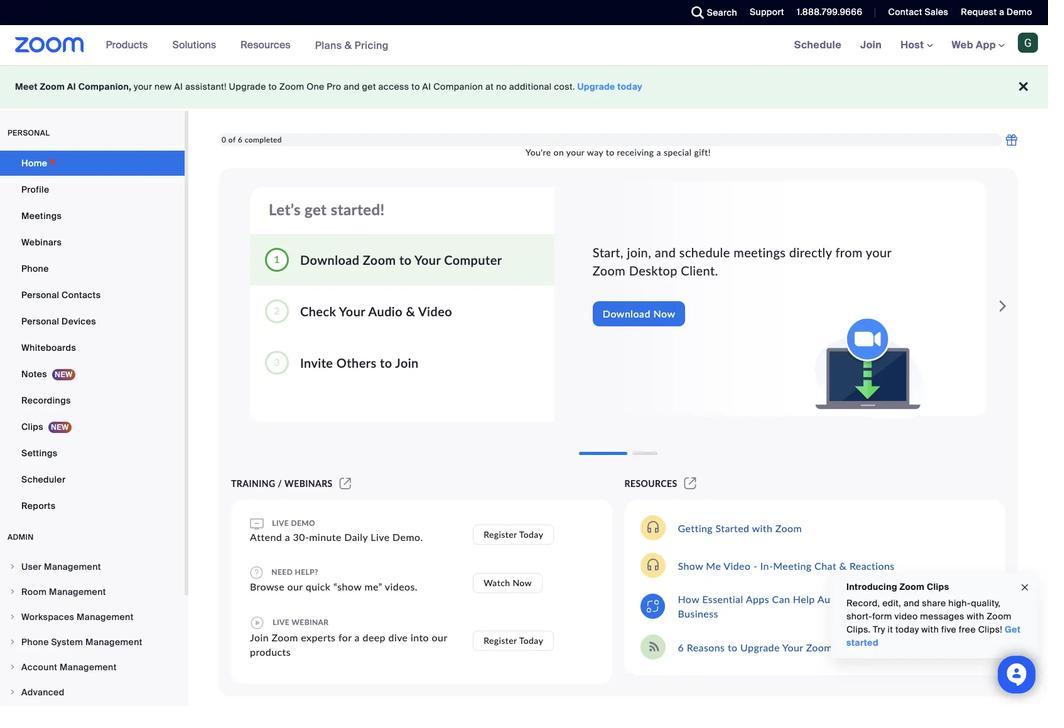 Task type: vqa. For each thing, say whether or not it's contained in the screenshot.


Task type: locate. For each thing, give the bounding box(es) containing it.
1 register today button from the top
[[473, 525, 554, 545]]

personal up personal devices
[[21, 290, 59, 301]]

register today down watch now button
[[484, 635, 543, 646]]

video
[[895, 611, 918, 622]]

videos.
[[385, 581, 418, 593]]

profile link
[[0, 177, 185, 202]]

1 vertical spatial phone
[[21, 637, 49, 648]]

download down let's get started!
[[300, 252, 360, 267]]

download inside "button"
[[603, 308, 651, 320]]

live left the webinar at the bottom left
[[273, 618, 290, 627]]

room management
[[21, 587, 106, 598]]

0 horizontal spatial &
[[345, 39, 352, 52]]

browse our quick "show me" videos.
[[250, 581, 418, 593]]

phone inside personal menu menu
[[21, 263, 49, 274]]

management for user management
[[44, 561, 101, 573]]

our down need help?
[[287, 581, 303, 593]]

personal devices link
[[0, 309, 185, 334]]

1 today from the top
[[519, 529, 543, 540]]

2 right image from the top
[[9, 639, 16, 646]]

0 vertical spatial clips
[[21, 421, 43, 433]]

now inside "button"
[[653, 308, 675, 320]]

account management
[[21, 662, 117, 673]]

right image inside the account management menu item
[[9, 664, 16, 671]]

upgrade down the 'product information' navigation
[[229, 81, 266, 92]]

0 vertical spatial get
[[362, 81, 376, 92]]

today down watch now button
[[519, 635, 543, 646]]

need
[[272, 567, 293, 577]]

download
[[300, 252, 360, 267], [603, 308, 651, 320]]

zoom left 'one'
[[279, 81, 304, 92]]

can
[[772, 593, 790, 605]]

3 ai from the left
[[422, 81, 431, 92]]

clips
[[21, 421, 43, 433], [927, 582, 949, 593]]

banner containing products
[[0, 25, 1048, 66]]

register up the watch
[[484, 529, 517, 540]]

1 horizontal spatial our
[[432, 632, 447, 644]]

0 vertical spatial 6
[[238, 135, 243, 145]]

right image inside user management menu item
[[9, 563, 16, 571]]

user
[[21, 561, 42, 573]]

pro inside meet zoom ai companion, footer
[[327, 81, 341, 92]]

you're
[[526, 147, 551, 158]]

0 horizontal spatial pro
[[327, 81, 341, 92]]

1 horizontal spatial 6
[[678, 642, 684, 653]]

our
[[287, 581, 303, 593], [432, 632, 447, 644]]

1 vertical spatial register today
[[484, 635, 543, 646]]

product information navigation
[[96, 25, 398, 66]]

right image
[[9, 614, 16, 621], [9, 639, 16, 646]]

meet zoom ai companion, footer
[[0, 65, 1048, 109]]

0 vertical spatial join
[[860, 38, 882, 51]]

profile
[[21, 184, 49, 195]]

with right started on the bottom
[[752, 522, 773, 534]]

upgrade right cost.
[[578, 81, 615, 92]]

0 vertical spatial with
[[752, 522, 773, 534]]

show
[[678, 560, 703, 572]]

zoom inside join zoom experts for a deep dive into our products
[[272, 632, 298, 644]]

1 vertical spatial with
[[967, 611, 984, 622]]

get left 'access'
[[362, 81, 376, 92]]

your down how essential apps can help automate and grow your business
[[782, 642, 803, 653]]

pro down five
[[941, 642, 957, 653]]

right image inside advanced menu item
[[9, 689, 16, 696]]

a left 30-
[[285, 531, 290, 543]]

2 horizontal spatial ai
[[422, 81, 431, 92]]

0 vertical spatial account
[[835, 642, 874, 653]]

video right audio
[[418, 304, 452, 319]]

phone system management menu item
[[0, 631, 185, 654]]

live demo
[[270, 519, 315, 528]]

our right "into"
[[432, 632, 447, 644]]

meetings
[[21, 210, 62, 222]]

join inside "meetings" navigation
[[860, 38, 882, 51]]

ai right new
[[174, 81, 183, 92]]

right image left "workspaces"
[[9, 614, 16, 621]]

zoom down how essential apps can help automate and grow your business
[[806, 642, 833, 653]]

from down it
[[877, 642, 899, 653]]

0 vertical spatial register today button
[[473, 525, 554, 545]]

zoom down "start,"
[[593, 263, 626, 278]]

0 horizontal spatial get
[[305, 200, 327, 219]]

0 vertical spatial our
[[287, 581, 303, 593]]

0 vertical spatial today
[[618, 81, 643, 92]]

1 vertical spatial from
[[877, 642, 899, 653]]

a right the 'for' at the left of page
[[355, 632, 360, 644]]

web app
[[952, 38, 996, 51]]

and
[[344, 81, 360, 92], [655, 245, 676, 260], [866, 593, 883, 605], [904, 598, 920, 609]]

today up "watch now"
[[519, 529, 543, 540]]

2 register today from the top
[[484, 635, 543, 646]]

1 horizontal spatial download
[[603, 308, 651, 320]]

0 horizontal spatial your
[[134, 81, 152, 92]]

phone inside menu item
[[21, 637, 49, 648]]

join for join zoom experts for a deep dive into our products
[[250, 632, 269, 644]]

0 horizontal spatial clips
[[21, 421, 43, 433]]

get inside meet zoom ai companion, footer
[[362, 81, 376, 92]]

4 right image from the top
[[9, 689, 16, 696]]

your inside meet zoom ai companion, footer
[[134, 81, 152, 92]]

attend a 30-minute daily live demo.
[[250, 531, 423, 543]]

2 register from the top
[[484, 635, 517, 646]]

request a demo link
[[952, 0, 1048, 25], [961, 6, 1032, 18]]

join up products
[[250, 632, 269, 644]]

app
[[976, 38, 996, 51]]

management inside menu item
[[85, 637, 142, 648]]

0 horizontal spatial now
[[513, 578, 532, 588]]

1 phone from the top
[[21, 263, 49, 274]]

now down desktop
[[653, 308, 675, 320]]

0 horizontal spatial from
[[836, 245, 863, 260]]

register down the watch
[[484, 635, 517, 646]]

& right plans
[[345, 39, 352, 52]]

right image for workspaces
[[9, 614, 16, 621]]

0 horizontal spatial join
[[250, 632, 269, 644]]

2 vertical spatial with
[[922, 624, 939, 636]]

special
[[664, 147, 692, 158]]

2 today from the top
[[519, 635, 543, 646]]

2 vertical spatial join
[[250, 632, 269, 644]]

today inside meet zoom ai companion, footer
[[618, 81, 643, 92]]

zoom up 'clips!'
[[987, 611, 1012, 622]]

personal contacts
[[21, 290, 101, 301]]

with up free
[[967, 611, 984, 622]]

whiteboards
[[21, 342, 76, 354]]

personal for personal devices
[[21, 316, 59, 327]]

a inside join zoom experts for a deep dive into our products
[[355, 632, 360, 644]]

getting started with zoom
[[678, 522, 802, 534]]

6 left reasons in the right bottom of the page
[[678, 642, 684, 653]]

0 vertical spatial personal
[[21, 290, 59, 301]]

me"
[[365, 581, 382, 593]]

join right others
[[395, 355, 419, 370]]

window new image
[[338, 479, 353, 489]]

upgrade down "apps" on the bottom right of page
[[740, 642, 780, 653]]

one
[[307, 81, 324, 92]]

zoom logo image
[[15, 37, 84, 53]]

a left demo
[[999, 6, 1004, 18]]

management up advanced menu item at bottom
[[60, 662, 117, 673]]

zoom up check your audio & video
[[363, 252, 396, 267]]

clips up share
[[927, 582, 949, 593]]

1 vertical spatial our
[[432, 632, 447, 644]]

6
[[238, 135, 243, 145], [678, 642, 684, 653]]

your
[[134, 81, 152, 92], [566, 147, 585, 158], [866, 245, 892, 260]]

2 phone from the top
[[21, 637, 49, 648]]

2 vertical spatial your
[[866, 245, 892, 260]]

resources
[[241, 38, 291, 51]]

0 horizontal spatial account
[[21, 662, 57, 673]]

now right the watch
[[513, 578, 532, 588]]

0 horizontal spatial 6
[[238, 135, 243, 145]]

1 vertical spatial live
[[273, 618, 290, 627]]

join link
[[851, 25, 891, 65]]

contact
[[888, 6, 922, 18]]

1 vertical spatial now
[[513, 578, 532, 588]]

phone down webinars
[[21, 263, 49, 274]]

experts
[[301, 632, 336, 644]]

right image inside "workspaces management" menu item
[[9, 614, 16, 621]]

"show
[[333, 581, 362, 593]]

0 vertical spatial video
[[418, 304, 452, 319]]

0 vertical spatial right image
[[9, 614, 16, 621]]

0 vertical spatial your
[[134, 81, 152, 92]]

0 horizontal spatial today
[[618, 81, 643, 92]]

to right 'basic'
[[929, 642, 938, 653]]

1 vertical spatial 6
[[678, 642, 684, 653]]

1 horizontal spatial pro
[[941, 642, 957, 653]]

2 horizontal spatial &
[[839, 560, 847, 572]]

join left host
[[860, 38, 882, 51]]

1 vertical spatial account
[[21, 662, 57, 673]]

1 vertical spatial video
[[724, 560, 751, 572]]

of
[[229, 135, 236, 145]]

0 vertical spatial live
[[272, 519, 289, 528]]

right image left room
[[9, 588, 16, 596]]

live up attend
[[272, 519, 289, 528]]

get right let's
[[305, 200, 327, 219]]

1 vertical spatial register today button
[[473, 631, 554, 651]]

and inside meet zoom ai companion, footer
[[344, 81, 360, 92]]

high-
[[949, 598, 971, 609]]

start, join, and schedule meetings directly from your zoom desktop client.
[[593, 245, 892, 278]]

your inside how essential apps can help automate and grow your business
[[914, 593, 935, 605]]

0 horizontal spatial download
[[300, 252, 360, 267]]

1 register from the top
[[484, 529, 517, 540]]

1 horizontal spatial your
[[566, 147, 585, 158]]

account down clips.
[[835, 642, 874, 653]]

to down resources dropdown button
[[268, 81, 277, 92]]

0 vertical spatial today
[[519, 529, 543, 540]]

6 right of at the left of page
[[238, 135, 243, 145]]

0 vertical spatial pro
[[327, 81, 341, 92]]

started!
[[331, 200, 385, 219]]

training / webinars
[[231, 479, 333, 489]]

right image left system
[[9, 639, 16, 646]]

management for workspaces management
[[77, 612, 134, 623]]

today
[[618, 81, 643, 92], [896, 624, 919, 636]]

devices
[[62, 316, 96, 327]]

profile picture image
[[1018, 33, 1038, 53]]

phone for phone system management
[[21, 637, 49, 648]]

personal contacts link
[[0, 283, 185, 308]]

phone
[[21, 263, 49, 274], [21, 637, 49, 648]]

1 vertical spatial register
[[484, 635, 517, 646]]

now inside button
[[513, 578, 532, 588]]

1 right image from the top
[[9, 614, 16, 621]]

clips up "settings"
[[21, 421, 43, 433]]

1 vertical spatial download
[[603, 308, 651, 320]]

pro
[[327, 81, 341, 92], [941, 642, 957, 653]]

1 register today from the top
[[484, 529, 543, 540]]

live for a
[[272, 519, 289, 528]]

1 vertical spatial get
[[305, 200, 327, 219]]

video left -
[[724, 560, 751, 572]]

account
[[835, 642, 874, 653], [21, 662, 57, 673]]

1 horizontal spatial today
[[896, 624, 919, 636]]

0 horizontal spatial upgrade
[[229, 81, 266, 92]]

0 vertical spatial from
[[836, 245, 863, 260]]

1 vertical spatial today
[[519, 635, 543, 646]]

contact sales
[[888, 6, 949, 18]]

right image for phone
[[9, 639, 16, 646]]

register today button down watch now button
[[473, 631, 554, 651]]

1 personal from the top
[[21, 290, 59, 301]]

1 vertical spatial &
[[406, 304, 415, 319]]

0 vertical spatial &
[[345, 39, 352, 52]]

2 register today button from the top
[[473, 631, 554, 651]]

3 right image from the top
[[9, 664, 16, 671]]

and down introducing
[[866, 593, 883, 605]]

management up "phone system management" menu item
[[77, 612, 134, 623]]

others
[[337, 355, 377, 370]]

right image inside "phone system management" menu item
[[9, 639, 16, 646]]

at
[[485, 81, 494, 92]]

management up the account management menu item
[[85, 637, 142, 648]]

ai left companion
[[422, 81, 431, 92]]

1 horizontal spatial now
[[653, 308, 675, 320]]

zoom inside "start, join, and schedule meetings directly from your zoom desktop client."
[[593, 263, 626, 278]]

& right 'chat'
[[839, 560, 847, 572]]

0 horizontal spatial with
[[752, 522, 773, 534]]

management up workspaces management on the left of page
[[49, 587, 106, 598]]

advanced menu item
[[0, 681, 185, 705]]

close image
[[1020, 581, 1030, 595]]

sales
[[925, 6, 949, 18]]

your inside "start, join, and schedule meetings directly from your zoom desktop client."
[[866, 245, 892, 260]]

get started link
[[847, 624, 1021, 649]]

and up video
[[904, 598, 920, 609]]

zoom
[[40, 81, 65, 92], [279, 81, 304, 92], [363, 252, 396, 267], [593, 263, 626, 278], [776, 522, 802, 534], [900, 582, 925, 593], [987, 611, 1012, 622], [272, 632, 298, 644], [806, 642, 833, 653]]

1 vertical spatial your
[[566, 147, 585, 158]]

download down desktop
[[603, 308, 651, 320]]

show me video - in-meeting chat & reactions
[[678, 560, 895, 572]]

attend
[[250, 531, 282, 543]]

with
[[752, 522, 773, 534], [967, 611, 984, 622], [922, 624, 939, 636]]

join for join
[[860, 38, 882, 51]]

0 vertical spatial now
[[653, 308, 675, 320]]

join inside join zoom experts for a deep dive into our products
[[250, 632, 269, 644]]

products button
[[106, 25, 153, 65]]

and up desktop
[[655, 245, 676, 260]]

no
[[496, 81, 507, 92]]

zoom up products
[[272, 632, 298, 644]]

1 vertical spatial clips
[[927, 582, 949, 593]]

request a demo
[[961, 6, 1032, 18]]

2 personal from the top
[[21, 316, 59, 327]]

register today button up "watch now"
[[473, 525, 554, 545]]

0 vertical spatial download
[[300, 252, 360, 267]]

upgrade
[[229, 81, 266, 92], [578, 81, 615, 92], [740, 642, 780, 653]]

started
[[716, 522, 749, 534]]

1 horizontal spatial get
[[362, 81, 376, 92]]

right image left advanced
[[9, 689, 16, 696]]

1 vertical spatial pro
[[941, 642, 957, 653]]

on
[[554, 147, 564, 158]]

& inside the 'product information' navigation
[[345, 39, 352, 52]]

automate
[[818, 593, 863, 605]]

register today up "watch now"
[[484, 529, 543, 540]]

zoom up show me video - in-meeting chat & reactions
[[776, 522, 802, 534]]

check your audio & video
[[300, 304, 452, 319]]

pro right 'one'
[[327, 81, 341, 92]]

demo
[[291, 519, 315, 528]]

register today for join zoom experts for a deep dive into our products
[[484, 635, 543, 646]]

2 horizontal spatial your
[[866, 245, 892, 260]]

meet
[[15, 81, 38, 92]]

banner
[[0, 25, 1048, 66]]

2 right image from the top
[[9, 588, 16, 596]]

2 horizontal spatial join
[[860, 38, 882, 51]]

1 vertical spatial personal
[[21, 316, 59, 327]]

demo.
[[393, 531, 423, 543]]

ai left companion,
[[67, 81, 76, 92]]

your up video
[[914, 593, 935, 605]]

1 vertical spatial right image
[[9, 639, 16, 646]]

account up advanced
[[21, 662, 57, 673]]

right image left the account management
[[9, 664, 16, 671]]

from right directly
[[836, 245, 863, 260]]

and inside how essential apps can help automate and grow your business
[[866, 593, 883, 605]]

0 horizontal spatial ai
[[67, 81, 76, 92]]

support link
[[740, 0, 787, 25], [750, 6, 784, 18]]

1 right image from the top
[[9, 563, 16, 571]]

daily
[[344, 531, 368, 543]]

1 horizontal spatial join
[[395, 355, 419, 370]]

personal
[[8, 128, 50, 138]]

solutions button
[[172, 25, 222, 65]]

personal up whiteboards
[[21, 316, 59, 327]]

1 vertical spatial today
[[896, 624, 919, 636]]

right image
[[9, 563, 16, 571], [9, 588, 16, 596], [9, 664, 16, 671], [9, 689, 16, 696]]

& right audio
[[406, 304, 415, 319]]

2 ai from the left
[[174, 81, 183, 92]]

getting
[[678, 522, 713, 534]]

webinars link
[[0, 230, 185, 255]]

management up room management
[[44, 561, 101, 573]]

resources button
[[241, 25, 296, 65]]

0 vertical spatial register today
[[484, 529, 543, 540]]

right image left "user"
[[9, 563, 16, 571]]

right image inside the room management menu item
[[9, 588, 16, 596]]

0 vertical spatial phone
[[21, 263, 49, 274]]

0 vertical spatial register
[[484, 529, 517, 540]]

phone down "workspaces"
[[21, 637, 49, 648]]

and right 'one'
[[344, 81, 360, 92]]

with down messages
[[922, 624, 939, 636]]

1 horizontal spatial ai
[[174, 81, 183, 92]]

a left special
[[657, 147, 661, 158]]



Task type: describe. For each thing, give the bounding box(es) containing it.
zoom up grow
[[900, 582, 925, 593]]

receiving
[[617, 147, 654, 158]]

to right others
[[380, 355, 392, 370]]

0 horizontal spatial our
[[287, 581, 303, 593]]

register today for attend a 30-minute daily live demo.
[[484, 529, 543, 540]]

watch now
[[484, 578, 532, 588]]

search
[[707, 7, 737, 18]]

watch
[[484, 578, 510, 588]]

workspaces management menu item
[[0, 605, 185, 629]]

access
[[378, 81, 409, 92]]

web
[[952, 38, 973, 51]]

window new image
[[682, 479, 698, 489]]

download for download now
[[603, 308, 651, 320]]

webinars
[[285, 479, 333, 489]]

computer
[[444, 252, 502, 267]]

join,
[[627, 245, 651, 260]]

next image
[[994, 294, 1012, 319]]

how essential apps can help automate and grow your business link
[[678, 593, 935, 620]]

1 horizontal spatial &
[[406, 304, 415, 319]]

reactions
[[850, 560, 895, 572]]

download zoom to your computer
[[300, 252, 502, 267]]

1
[[274, 253, 280, 265]]

admin
[[8, 533, 34, 543]]

live
[[371, 531, 390, 543]]

today for attend a 30-minute daily live demo.
[[519, 529, 543, 540]]

web app button
[[952, 38, 1005, 51]]

and inside "start, join, and schedule meetings directly from your zoom desktop client."
[[655, 245, 676, 260]]

plans
[[315, 39, 342, 52]]

resources
[[625, 479, 677, 489]]

how essential apps can help automate and grow your business
[[678, 593, 935, 620]]

clips inside personal menu menu
[[21, 421, 43, 433]]

2 horizontal spatial upgrade
[[740, 642, 780, 653]]

management for account management
[[60, 662, 117, 673]]

quality,
[[971, 598, 1001, 609]]

additional
[[509, 81, 552, 92]]

to right 'access'
[[412, 81, 420, 92]]

help
[[793, 593, 815, 605]]

phone for phone
[[21, 263, 49, 274]]

zoom right the meet
[[40, 81, 65, 92]]

scheduler
[[21, 474, 66, 485]]

user management
[[21, 561, 101, 573]]

client.
[[681, 263, 718, 278]]

dive
[[388, 632, 408, 644]]

audio
[[368, 304, 403, 319]]

and inside record, edit, and share high-quality, short-form video messages with zoom clips. try it today with five free clips!
[[904, 598, 920, 609]]

register for attend a 30-minute daily live demo.
[[484, 529, 517, 540]]

it
[[888, 624, 893, 636]]

personal for personal contacts
[[21, 290, 59, 301]]

to up audio
[[399, 252, 412, 267]]

1 horizontal spatial from
[[877, 642, 899, 653]]

today for join zoom experts for a deep dive into our products
[[519, 635, 543, 646]]

into
[[411, 632, 429, 644]]

register today button for attend a 30-minute daily live demo.
[[473, 525, 554, 545]]

right image for user
[[9, 563, 16, 571]]

2 horizontal spatial with
[[967, 611, 984, 622]]

management for room management
[[49, 587, 106, 598]]

zoom inside record, edit, and share high-quality, short-form video messages with zoom clips. try it today with five free clips!
[[987, 611, 1012, 622]]

grow
[[886, 593, 911, 605]]

admin menu menu
[[0, 555, 185, 706]]

1 horizontal spatial account
[[835, 642, 874, 653]]

register for join zoom experts for a deep dive into our products
[[484, 635, 517, 646]]

now for watch now
[[513, 578, 532, 588]]

account inside menu item
[[21, 662, 57, 673]]

recordings link
[[0, 388, 185, 413]]

room management menu item
[[0, 580, 185, 604]]

3
[[274, 356, 280, 368]]

started
[[847, 637, 879, 649]]

register today button for join zoom experts for a deep dive into our products
[[473, 631, 554, 651]]

right image for account
[[9, 664, 16, 671]]

training
[[231, 479, 275, 489]]

share
[[922, 598, 946, 609]]

recordings
[[21, 395, 71, 406]]

download for download zoom to your computer
[[300, 252, 360, 267]]

pricing
[[355, 39, 389, 52]]

meetings link
[[0, 203, 185, 229]]

live webinar
[[271, 618, 329, 627]]

reasons
[[687, 642, 725, 653]]

meeting
[[773, 560, 812, 572]]

me
[[706, 560, 721, 572]]

free
[[959, 624, 976, 636]]

user management menu item
[[0, 555, 185, 579]]

demo
[[1007, 6, 1032, 18]]

essential
[[702, 593, 743, 605]]

1 horizontal spatial with
[[922, 624, 939, 636]]

right image for room
[[9, 588, 16, 596]]

1 horizontal spatial video
[[724, 560, 751, 572]]

chat
[[815, 560, 837, 572]]

reports
[[21, 501, 56, 512]]

1 horizontal spatial clips
[[927, 582, 949, 593]]

your left audio
[[339, 304, 365, 319]]

now for download now
[[653, 308, 675, 320]]

browse
[[250, 581, 285, 593]]

-
[[754, 560, 758, 572]]

way
[[587, 147, 603, 158]]

edit,
[[882, 598, 901, 609]]

host
[[901, 38, 927, 51]]

your left 'computer'
[[415, 252, 441, 267]]

business
[[678, 608, 718, 620]]

settings
[[21, 448, 57, 459]]

completed
[[245, 135, 282, 145]]

get started
[[847, 624, 1021, 649]]

0
[[222, 135, 226, 145]]

apps
[[746, 593, 769, 605]]

quick
[[306, 581, 331, 593]]

2 vertical spatial &
[[839, 560, 847, 572]]

account management menu item
[[0, 656, 185, 680]]

plans & pricing
[[315, 39, 389, 52]]

to right way
[[606, 147, 615, 158]]

live for zoom
[[273, 618, 290, 627]]

from inside "start, join, and schedule meetings directly from your zoom desktop client."
[[836, 245, 863, 260]]

invite
[[300, 355, 333, 370]]

show me video - in-meeting chat & reactions link
[[678, 560, 895, 572]]

today inside record, edit, and share high-quality, short-form video messages with zoom clips. try it today with five free clips!
[[896, 624, 919, 636]]

to right reasons in the right bottom of the page
[[728, 642, 738, 653]]

1.888.799.9666
[[797, 6, 863, 18]]

products
[[106, 38, 148, 51]]

clips!
[[978, 624, 1003, 636]]

get
[[1005, 624, 1021, 636]]

1 ai from the left
[[67, 81, 76, 92]]

phone system management
[[21, 637, 142, 648]]

webinars
[[21, 237, 62, 248]]

0 horizontal spatial video
[[418, 304, 452, 319]]

deep
[[363, 632, 386, 644]]

introducing zoom clips
[[847, 582, 949, 593]]

1 vertical spatial join
[[395, 355, 419, 370]]

check
[[300, 304, 336, 319]]

1 horizontal spatial upgrade
[[578, 81, 615, 92]]

desktop
[[629, 263, 678, 278]]

five
[[941, 624, 957, 636]]

contacts
[[62, 290, 101, 301]]

schedule
[[679, 245, 730, 260]]

for
[[338, 632, 352, 644]]

how
[[678, 593, 700, 605]]

personal menu menu
[[0, 151, 185, 520]]

our inside join zoom experts for a deep dive into our products
[[432, 632, 447, 644]]

meetings navigation
[[785, 25, 1048, 66]]

download now button
[[593, 302, 685, 327]]



